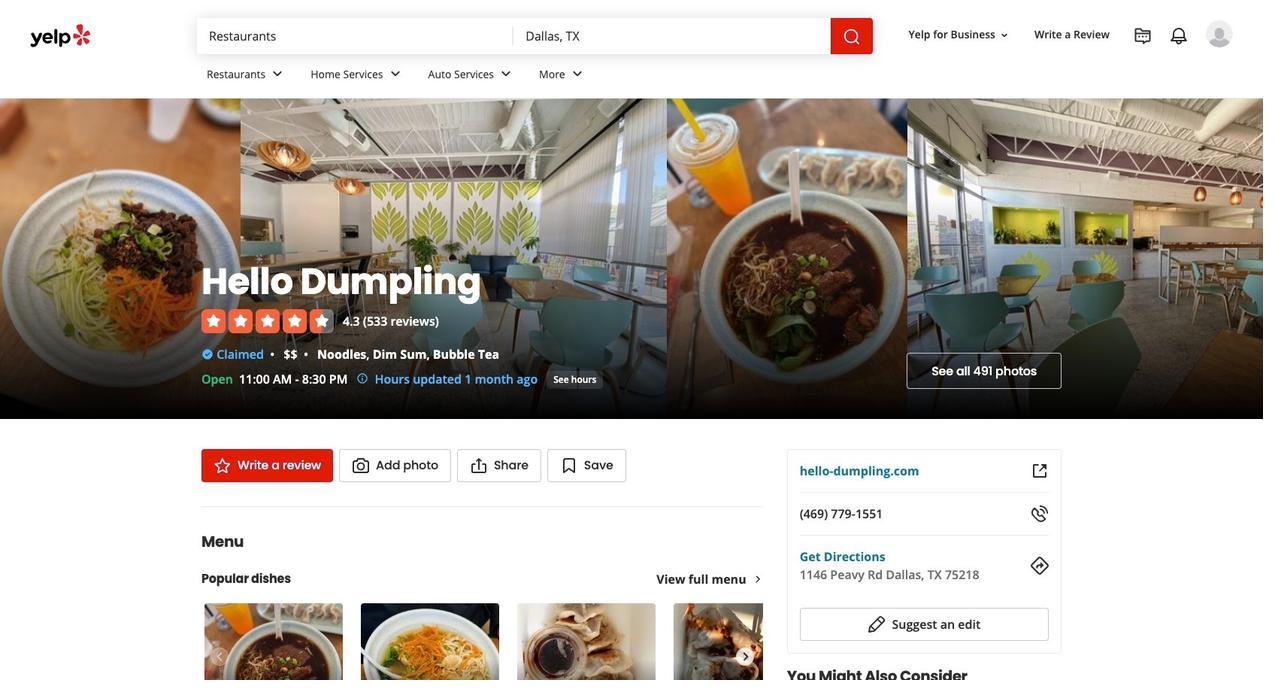 Task type: vqa. For each thing, say whether or not it's contained in the screenshot.
1st 24 chevron down v2 icon
yes



Task type: locate. For each thing, give the bounding box(es) containing it.
user actions element
[[897, 19, 1255, 111]]

2 horizontal spatial 24 chevron down v2 image
[[497, 65, 515, 83]]

directions to the business image
[[1031, 557, 1049, 575]]

1 none field from the left
[[197, 18, 514, 54]]

none field the address, neighborhood, city, state or zip
[[514, 18, 831, 54]]

photo of hello dumpling - dallas, tx, us. dining area image
[[240, 99, 667, 419]]

24 pencil v2 image
[[868, 615, 886, 633]]

0 horizontal spatial 24 chevron down v2 image
[[269, 65, 287, 83]]

business phone number image
[[1031, 505, 1049, 523], [1031, 505, 1049, 523]]

photo of hello dumpling - dallas, tx, us. inside decor image
[[908, 99, 1264, 419]]

24 chevron down v2 image
[[568, 65, 587, 83]]

address, neighborhood, city, state or zip search field
[[514, 18, 831, 54]]

grilled chicken noodle soup image
[[361, 603, 499, 680]]

24 save outline v2 image
[[560, 457, 578, 475]]

photo of hello dumpling - dallas, tx, us. braised beef noodle soup  pork with napa cabbage dumplings mango tea image
[[667, 99, 908, 419]]

14 chevron right outline image
[[753, 574, 763, 584]]

1 horizontal spatial 24 chevron down v2 image
[[386, 65, 404, 83]]

None search field
[[197, 18, 873, 54]]

business categories element
[[195, 54, 1234, 98]]

business website image
[[1031, 462, 1049, 480], [1031, 462, 1049, 480]]

none field things to do, nail salons, plumbers
[[197, 18, 514, 54]]

2 none field from the left
[[514, 18, 831, 54]]

previous image
[[211, 648, 227, 666]]

next image
[[737, 648, 753, 666]]

24 chevron down v2 image
[[269, 65, 287, 83], [386, 65, 404, 83], [497, 65, 515, 83]]

24 share v2 image
[[470, 457, 488, 475]]

pork with napa cabbage dumplings image
[[518, 603, 656, 680]]

info alert
[[357, 370, 538, 388]]

None field
[[197, 18, 514, 54], [514, 18, 831, 54]]

generic n. image
[[1207, 20, 1234, 47]]



Task type: describe. For each thing, give the bounding box(es) containing it.
16 chevron down v2 image
[[999, 29, 1011, 41]]

24 camera v2 image
[[352, 457, 370, 475]]

photo of hello dumpling - dallas, tx, us. peking noodles w veg image
[[0, 99, 240, 419]]

2 24 chevron down v2 image from the left
[[386, 65, 404, 83]]

16 claim filled v2 image
[[202, 348, 214, 360]]

1 24 chevron down v2 image from the left
[[269, 65, 287, 83]]

search image
[[843, 28, 861, 46]]

menu element
[[178, 506, 815, 680]]

projects image
[[1134, 27, 1152, 45]]

24 star v2 image
[[214, 457, 232, 475]]

chicken with mushroom dumplings image
[[674, 603, 812, 680]]

notifications image
[[1170, 27, 1189, 45]]

3 24 chevron down v2 image from the left
[[497, 65, 515, 83]]

braised beef soup noodle image
[[205, 603, 343, 680]]

things to do, nail salons, plumbers search field
[[197, 18, 514, 54]]

4.3 star rating image
[[202, 309, 334, 333]]

16 info v2 image
[[357, 372, 369, 384]]

directions to the business image
[[1031, 557, 1049, 575]]



